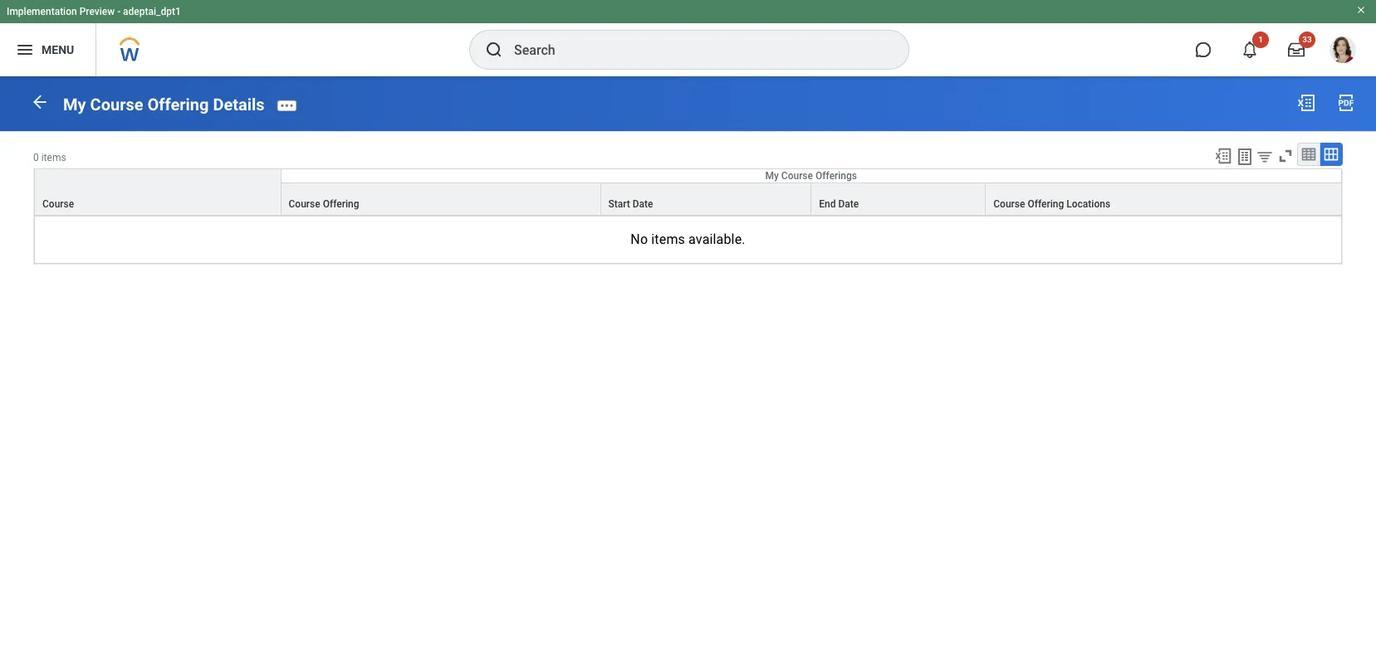 Task type: vqa. For each thing, say whether or not it's contained in the screenshot.
the rightmost Image
no



Task type: locate. For each thing, give the bounding box(es) containing it.
course for course offering
[[289, 198, 320, 210]]

offerings
[[816, 170, 857, 182]]

1 horizontal spatial items
[[651, 232, 685, 247]]

implementation preview -   adeptai_dpt1
[[7, 6, 181, 17]]

course offering locations
[[994, 198, 1111, 210]]

notifications large image
[[1242, 42, 1258, 58]]

items right 0
[[41, 152, 66, 163]]

items for 0
[[41, 152, 66, 163]]

1 row from the top
[[34, 168, 1342, 216]]

course offering
[[289, 198, 359, 210]]

justify image
[[15, 40, 35, 60]]

0 vertical spatial items
[[41, 152, 66, 163]]

2 row from the top
[[34, 183, 1342, 216]]

toolbar inside the my course offering details main content
[[1207, 143, 1343, 168]]

select to filter grid data image
[[1256, 148, 1274, 165]]

search image
[[484, 40, 504, 60]]

course offering button
[[281, 183, 600, 215]]

offering
[[147, 94, 209, 114], [323, 198, 359, 210], [1028, 198, 1064, 210]]

date for start date
[[633, 198, 653, 210]]

1 vertical spatial items
[[651, 232, 685, 247]]

date right end
[[838, 198, 859, 210]]

previous page image
[[30, 92, 50, 112]]

1 date from the left
[[633, 198, 653, 210]]

Search Workday  search field
[[514, 32, 875, 68]]

my for my course offering details
[[63, 94, 86, 114]]

items right no
[[651, 232, 685, 247]]

my inside popup button
[[765, 170, 779, 182]]

course
[[90, 94, 143, 114], [781, 170, 813, 182], [42, 198, 74, 210], [289, 198, 320, 210], [994, 198, 1025, 210]]

no items available.
[[631, 232, 746, 247]]

my right previous page image
[[63, 94, 86, 114]]

my course offerings button
[[281, 169, 1341, 183]]

my left offerings
[[765, 170, 779, 182]]

view printable version (pdf) image
[[1336, 93, 1356, 113]]

my
[[63, 94, 86, 114], [765, 170, 779, 182]]

items
[[41, 152, 66, 163], [651, 232, 685, 247]]

2 horizontal spatial offering
[[1028, 198, 1064, 210]]

end date
[[819, 198, 859, 210]]

start date
[[608, 198, 653, 210]]

0 horizontal spatial date
[[633, 198, 653, 210]]

end date button
[[812, 183, 985, 215]]

1 horizontal spatial my
[[765, 170, 779, 182]]

0 horizontal spatial items
[[41, 152, 66, 163]]

0 horizontal spatial my
[[63, 94, 86, 114]]

available.
[[689, 232, 746, 247]]

row
[[34, 168, 1342, 216], [34, 183, 1342, 216]]

export to excel image
[[1214, 147, 1233, 165]]

menu
[[42, 43, 74, 56]]

33
[[1302, 35, 1312, 44]]

1 horizontal spatial date
[[838, 198, 859, 210]]

inbox large image
[[1288, 42, 1305, 58]]

my course offering details
[[63, 94, 265, 114]]

date inside popup button
[[633, 198, 653, 210]]

2 date from the left
[[838, 198, 859, 210]]

my course offering details link
[[63, 94, 265, 114]]

locations
[[1067, 198, 1111, 210]]

close environment banner image
[[1356, 5, 1366, 15]]

date inside popup button
[[838, 198, 859, 210]]

no
[[631, 232, 648, 247]]

1 vertical spatial my
[[765, 170, 779, 182]]

row containing my course offerings
[[34, 168, 1342, 216]]

date
[[633, 198, 653, 210], [838, 198, 859, 210]]

toolbar
[[1207, 143, 1343, 168]]

1 horizontal spatial offering
[[323, 198, 359, 210]]

my course offering details main content
[[0, 76, 1376, 280]]

preview
[[79, 6, 115, 17]]

date right start
[[633, 198, 653, 210]]

menu banner
[[0, 0, 1376, 76]]

0 vertical spatial my
[[63, 94, 86, 114]]



Task type: describe. For each thing, give the bounding box(es) containing it.
course for course
[[42, 198, 74, 210]]

notifications element
[[1338, 33, 1351, 47]]

0
[[33, 152, 39, 163]]

start date button
[[601, 183, 811, 215]]

33 button
[[1278, 32, 1316, 68]]

profile logan mcneil image
[[1330, 37, 1356, 67]]

my for my course offerings
[[765, 170, 779, 182]]

1 button
[[1232, 32, 1269, 68]]

implementation
[[7, 6, 77, 17]]

offering for course offering
[[323, 198, 359, 210]]

row containing course offering
[[34, 183, 1342, 216]]

date for end date
[[838, 198, 859, 210]]

export to excel image
[[1296, 93, 1316, 113]]

my course offerings
[[765, 170, 857, 182]]

expand table image
[[1323, 146, 1340, 163]]

course for course offering locations
[[994, 198, 1025, 210]]

fullscreen image
[[1277, 147, 1295, 165]]

details
[[213, 94, 265, 114]]

export to worksheets image
[[1235, 147, 1255, 167]]

adeptai_dpt1
[[123, 6, 181, 17]]

offering for course offering locations
[[1028, 198, 1064, 210]]

course offering locations button
[[986, 183, 1341, 215]]

-
[[117, 6, 121, 17]]

end
[[819, 198, 836, 210]]

1
[[1258, 35, 1263, 44]]

items for no
[[651, 232, 685, 247]]

menu button
[[0, 23, 96, 76]]

table image
[[1301, 146, 1317, 163]]

course button
[[35, 169, 280, 215]]

0 horizontal spatial offering
[[147, 94, 209, 114]]

0 items
[[33, 152, 66, 163]]

start
[[608, 198, 630, 210]]



